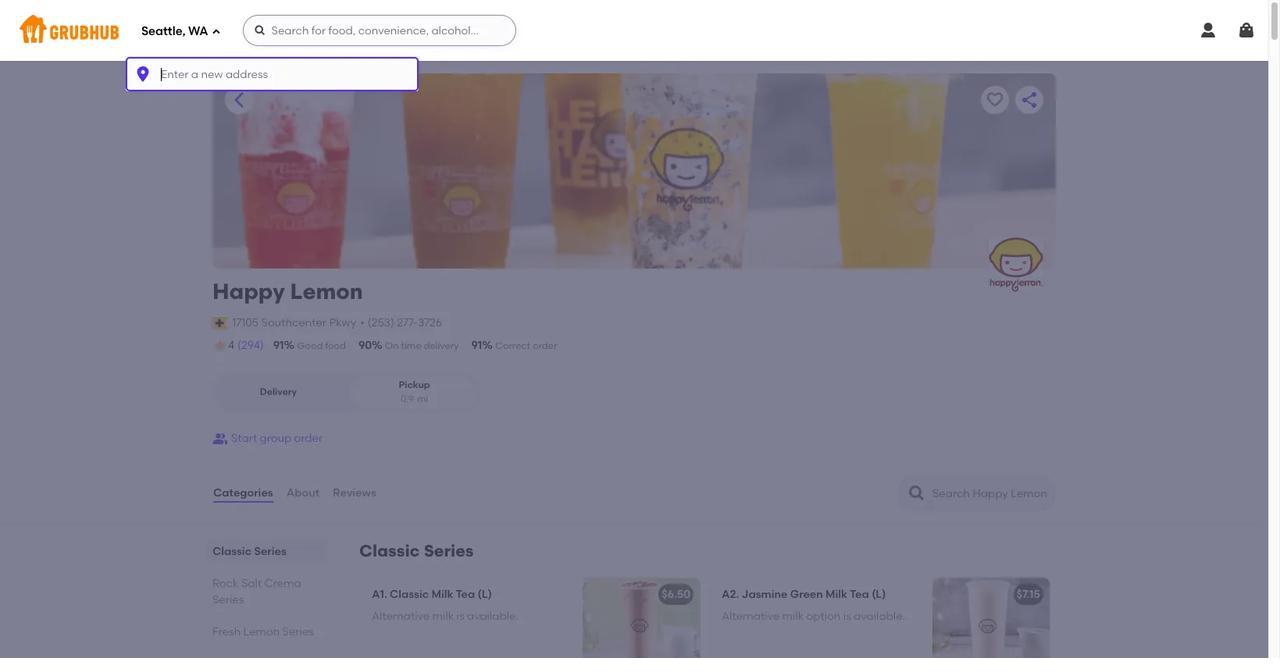 Task type: locate. For each thing, give the bounding box(es) containing it.
1 horizontal spatial is
[[843, 610, 851, 624]]

1 horizontal spatial available.
[[854, 610, 905, 624]]

start group order
[[231, 432, 323, 445]]

lemon up pkwy
[[290, 278, 363, 305]]

91
[[273, 339, 284, 352], [471, 339, 482, 352]]

subscription pass image
[[212, 317, 228, 329]]

about button
[[286, 466, 320, 522]]

1 milk from the left
[[432, 610, 454, 624]]

alternative for jasmine
[[722, 610, 780, 624]]

is
[[457, 610, 464, 624], [843, 610, 851, 624]]

alternative down 'jasmine'
[[722, 610, 780, 624]]

1 horizontal spatial milk
[[782, 610, 804, 624]]

91 down "17105 southcenter pkwy" button
[[273, 339, 284, 352]]

classic up rock
[[212, 545, 252, 558]]

91 for good food
[[273, 339, 284, 352]]

0 horizontal spatial (l)
[[478, 588, 492, 601]]

order right correct on the bottom left of the page
[[533, 341, 557, 351]]

pickup
[[399, 380, 430, 391]]

southcenter
[[261, 316, 327, 329]]

rock salt crema series
[[212, 577, 301, 607]]

milk for is
[[432, 610, 454, 624]]

milk
[[432, 588, 453, 601], [826, 588, 847, 601]]

lemon inside tab
[[243, 626, 280, 639]]

(253)
[[368, 316, 394, 329]]

0 horizontal spatial lemon
[[243, 626, 280, 639]]

milk up "option"
[[826, 588, 847, 601]]

classic series inside tab
[[212, 545, 286, 558]]

2 milk from the left
[[782, 610, 804, 624]]

0 horizontal spatial available.
[[467, 610, 519, 624]]

series
[[424, 541, 474, 561], [254, 545, 286, 558], [212, 594, 244, 607], [282, 626, 314, 639]]

milk up the alternative milk is available.
[[432, 588, 453, 601]]

1 horizontal spatial alternative
[[722, 610, 780, 624]]

classic series tab
[[212, 544, 322, 560]]

milk down a2. jasmine green milk tea (l)
[[782, 610, 804, 624]]

share icon image
[[1020, 91, 1039, 109]]

option group
[[212, 373, 480, 412]]

0 horizontal spatial is
[[457, 610, 464, 624]]

0 horizontal spatial milk
[[432, 610, 454, 624]]

happy
[[212, 278, 285, 305]]

0.9
[[401, 393, 414, 404]]

(253) 277-3726 button
[[368, 315, 442, 331]]

1 alternative from the left
[[372, 610, 430, 624]]

0 horizontal spatial tea
[[456, 588, 475, 601]]

available. down 'a1. classic milk tea (l)'
[[467, 610, 519, 624]]

classic
[[359, 541, 420, 561], [212, 545, 252, 558], [390, 588, 429, 601]]

1 horizontal spatial svg image
[[1199, 21, 1218, 40]]

pkwy
[[329, 316, 356, 329]]

series down rock
[[212, 594, 244, 607]]

0 vertical spatial lemon
[[290, 278, 363, 305]]

(l)
[[478, 588, 492, 601], [872, 588, 886, 601]]

milk down 'a1. classic milk tea (l)'
[[432, 610, 454, 624]]

2 tea from the left
[[850, 588, 869, 601]]

alternative milk is available.
[[372, 610, 519, 624]]

classic series up salt on the bottom left of the page
[[212, 545, 286, 558]]

(l) up alternative milk option is available.
[[872, 588, 886, 601]]

1 vertical spatial lemon
[[243, 626, 280, 639]]

1 horizontal spatial tea
[[850, 588, 869, 601]]

svg image right wa
[[211, 27, 221, 36]]

2 alternative from the left
[[722, 610, 780, 624]]

a1.
[[372, 588, 387, 601]]

17105 southcenter pkwy
[[232, 316, 356, 329]]

svg image
[[1199, 21, 1218, 40], [1237, 21, 1256, 40], [253, 24, 266, 37]]

classic inside tab
[[212, 545, 252, 558]]

0 vertical spatial order
[[533, 341, 557, 351]]

(294)
[[237, 339, 264, 352]]

is down 'a1. classic milk tea (l)'
[[457, 610, 464, 624]]

tea
[[456, 588, 475, 601], [850, 588, 869, 601]]

good
[[297, 341, 323, 351]]

mi
[[417, 393, 428, 404]]

on time delivery
[[385, 341, 459, 351]]

Enter a new address search field
[[126, 57, 419, 92]]

classic right a1.
[[390, 588, 429, 601]]

fresh lemon series
[[212, 626, 314, 639]]

search icon image
[[908, 484, 926, 503]]

alternative down a1.
[[372, 610, 430, 624]]

tea up alternative milk option is available.
[[850, 588, 869, 601]]

alternative milk option is available.
[[722, 610, 905, 624]]

1 horizontal spatial (l)
[[872, 588, 886, 601]]

order right group
[[294, 432, 323, 445]]

0 horizontal spatial milk
[[432, 588, 453, 601]]

series down crema
[[282, 626, 314, 639]]

svg image
[[211, 27, 221, 36], [134, 65, 152, 84]]

about
[[286, 487, 320, 500]]

0 vertical spatial svg image
[[211, 27, 221, 36]]

alternative for classic
[[372, 610, 430, 624]]

series up crema
[[254, 545, 286, 558]]

delivery
[[424, 341, 459, 351]]

classic series
[[359, 541, 474, 561], [212, 545, 286, 558]]

Search for food, convenience, alcohol... search field
[[243, 15, 516, 46]]

0 horizontal spatial alternative
[[372, 610, 430, 624]]

fresh lemon series tab
[[212, 624, 322, 641]]

fresh
[[212, 626, 241, 639]]

2 91 from the left
[[471, 339, 482, 352]]

(l) up the alternative milk is available.
[[478, 588, 492, 601]]

1 vertical spatial order
[[294, 432, 323, 445]]

alternative
[[372, 610, 430, 624], [722, 610, 780, 624]]

0 horizontal spatial order
[[294, 432, 323, 445]]

order inside 'button'
[[294, 432, 323, 445]]

seattle, wa
[[141, 24, 208, 38]]

$7.15
[[1017, 588, 1040, 601]]

0 horizontal spatial svg image
[[253, 24, 266, 37]]

order
[[533, 341, 557, 351], [294, 432, 323, 445]]

0 horizontal spatial classic series
[[212, 545, 286, 558]]

a2. jasmine green milk tea (l) image
[[933, 578, 1050, 658]]

0 horizontal spatial 91
[[273, 339, 284, 352]]

a1. classic milk tea (l)
[[372, 588, 492, 601]]

milk
[[432, 610, 454, 624], [782, 610, 804, 624]]

is right "option"
[[843, 610, 851, 624]]

on
[[385, 341, 399, 351]]

delivery
[[260, 387, 297, 398]]

lemon
[[290, 278, 363, 305], [243, 626, 280, 639]]

1 horizontal spatial lemon
[[290, 278, 363, 305]]

91 right delivery
[[471, 339, 482, 352]]

save this restaurant button
[[981, 86, 1009, 114]]

1 is from the left
[[457, 610, 464, 624]]

jasmine
[[742, 588, 788, 601]]

lemon right fresh
[[243, 626, 280, 639]]

1 horizontal spatial milk
[[826, 588, 847, 601]]

1 vertical spatial svg image
[[134, 65, 152, 84]]

1 91 from the left
[[273, 339, 284, 352]]

1 horizontal spatial svg image
[[211, 27, 221, 36]]

time
[[401, 341, 421, 351]]

group
[[260, 432, 291, 445]]

available. right "option"
[[854, 610, 905, 624]]

classic series up 'a1. classic milk tea (l)'
[[359, 541, 474, 561]]

available.
[[467, 610, 519, 624], [854, 610, 905, 624]]

1 horizontal spatial order
[[533, 341, 557, 351]]

1 horizontal spatial 91
[[471, 339, 482, 352]]

tea up the alternative milk is available.
[[456, 588, 475, 601]]

svg image down seattle,
[[134, 65, 152, 84]]



Task type: describe. For each thing, give the bounding box(es) containing it.
2 is from the left
[[843, 610, 851, 624]]

lemon for happy
[[290, 278, 363, 305]]

wa
[[188, 24, 208, 38]]

reviews button
[[332, 466, 377, 522]]

17105 southcenter pkwy button
[[231, 315, 357, 332]]

1 tea from the left
[[456, 588, 475, 601]]

277-
[[397, 316, 418, 329]]

91 for correct order
[[471, 339, 482, 352]]

start
[[231, 432, 257, 445]]

4
[[228, 339, 234, 352]]

option group containing pickup
[[212, 373, 480, 412]]

correct order
[[495, 341, 557, 351]]

0 horizontal spatial svg image
[[134, 65, 152, 84]]

series inside rock salt crema series
[[212, 594, 244, 607]]

categories button
[[212, 466, 274, 522]]

good food
[[297, 341, 346, 351]]

lemon for fresh
[[243, 626, 280, 639]]

pickup 0.9 mi
[[399, 380, 430, 404]]

caret left icon image
[[230, 91, 248, 109]]

categories
[[213, 487, 273, 500]]

rock salt crema series tab
[[212, 576, 322, 608]]

1 milk from the left
[[432, 588, 453, 601]]

food
[[325, 341, 346, 351]]

2 horizontal spatial svg image
[[1237, 21, 1256, 40]]

2 available. from the left
[[854, 610, 905, 624]]

3726
[[418, 316, 442, 329]]

Search Happy Lemon search field
[[931, 487, 1051, 501]]

milk for option
[[782, 610, 804, 624]]

90
[[358, 339, 372, 352]]

a2. jasmine green milk tea (l)
[[722, 588, 886, 601]]

$6.50
[[662, 588, 690, 601]]

classic up a1.
[[359, 541, 420, 561]]

a2.
[[722, 588, 739, 601]]

people icon image
[[212, 431, 228, 447]]

rock
[[212, 577, 239, 591]]

salt
[[241, 577, 262, 591]]

2 milk from the left
[[826, 588, 847, 601]]

reviews
[[333, 487, 376, 500]]

•
[[360, 316, 365, 329]]

happy lemon
[[212, 278, 363, 305]]

start group order button
[[212, 425, 323, 453]]

1 available. from the left
[[467, 610, 519, 624]]

crema
[[264, 577, 301, 591]]

2 (l) from the left
[[872, 588, 886, 601]]

save this restaurant image
[[986, 91, 1004, 109]]

green
[[790, 588, 823, 601]]

1 (l) from the left
[[478, 588, 492, 601]]

main navigation navigation
[[0, 0, 1280, 658]]

17105
[[232, 316, 259, 329]]

star icon image
[[212, 338, 228, 354]]

option
[[806, 610, 841, 624]]

correct
[[495, 341, 530, 351]]

series up 'a1. classic milk tea (l)'
[[424, 541, 474, 561]]

• (253) 277-3726
[[360, 316, 442, 329]]

a1. classic milk tea (l) image
[[583, 578, 700, 658]]

happy lemon logo image
[[989, 237, 1043, 292]]

1 horizontal spatial classic series
[[359, 541, 474, 561]]

seattle,
[[141, 24, 186, 38]]



Task type: vqa. For each thing, say whether or not it's contained in the screenshot.
crips,
no



